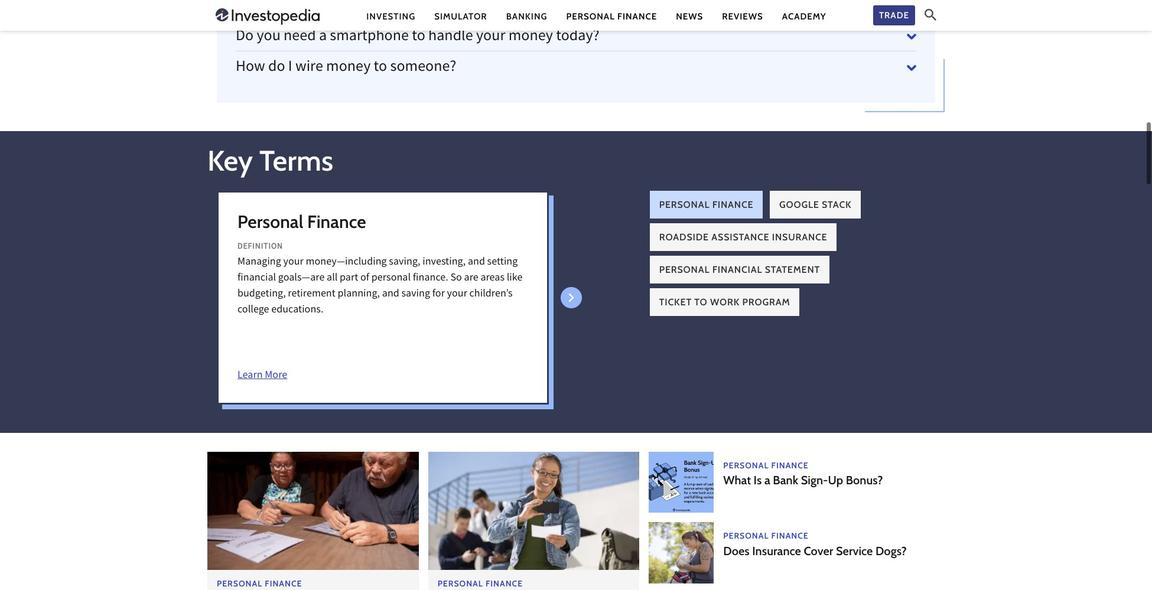 Task type: locate. For each thing, give the bounding box(es) containing it.
key
[[208, 144, 253, 178]]

2 horizontal spatial your
[[477, 25, 506, 48]]

to inside button
[[695, 297, 708, 308]]

educations.
[[272, 303, 324, 319]]

is
[[754, 474, 762, 488]]

money—including
[[306, 255, 387, 271]]

personal finance up 'today?'
[[567, 11, 658, 22]]

personal finance inside personal finance button
[[660, 199, 754, 210]]

personal finance
[[567, 11, 658, 22], [660, 199, 754, 210], [238, 211, 366, 233]]

a
[[319, 25, 327, 48], [765, 474, 771, 488]]

1 vertical spatial to
[[374, 56, 387, 79]]

2 horizontal spatial to
[[695, 297, 708, 308]]

finance
[[618, 11, 658, 22], [713, 199, 754, 210], [308, 211, 366, 233]]

arrow down image
[[908, 63, 917, 72]]

1 horizontal spatial to
[[412, 25, 426, 48]]

0 vertical spatial to
[[412, 25, 426, 48]]

personal up 'today?'
[[567, 11, 615, 22]]

your down simulator link
[[477, 25, 506, 48]]

does insurance cover service dogs?
[[724, 544, 908, 559]]

insurance inside the roadside assistance insurance button
[[773, 232, 828, 243]]

to down smartphone
[[374, 56, 387, 79]]

1 horizontal spatial and
[[468, 255, 485, 271]]

financial
[[238, 271, 276, 287]]

money down smartphone
[[326, 56, 371, 79]]

1 vertical spatial money
[[326, 56, 371, 79]]

1 horizontal spatial a
[[765, 474, 771, 488]]

insurance
[[773, 232, 828, 243], [753, 544, 802, 559]]

for
[[433, 287, 445, 303]]

2 vertical spatial your
[[447, 287, 468, 303]]

2 vertical spatial finance
[[308, 211, 366, 233]]

do
[[236, 25, 254, 48]]

investing,
[[423, 255, 466, 271]]

to left work
[[695, 297, 708, 308]]

2 horizontal spatial personal finance
[[660, 199, 754, 210]]

finance for personal finance link
[[618, 11, 658, 22]]

1 vertical spatial a
[[765, 474, 771, 488]]

your right for
[[447, 287, 468, 303]]

does insurance cover service dogs? link
[[649, 523, 945, 584]]

banking link
[[507, 10, 548, 23]]

need
[[284, 25, 316, 48]]

2 vertical spatial to
[[695, 297, 708, 308]]

0 vertical spatial insurance
[[773, 232, 828, 243]]

1 vertical spatial your
[[284, 255, 304, 271]]

finance up assistance
[[713, 199, 754, 210]]

2 horizontal spatial finance
[[713, 199, 754, 210]]

academy
[[783, 11, 827, 22]]

roadside
[[660, 232, 709, 243]]

reviews
[[723, 11, 764, 22]]

1 horizontal spatial finance
[[618, 11, 658, 22]]

0 vertical spatial money
[[509, 25, 553, 48]]

part
[[340, 271, 359, 287]]

managing
[[238, 255, 281, 271]]

smartphone
[[330, 25, 409, 48]]

ticket to work program button
[[650, 288, 800, 316]]

to
[[412, 25, 426, 48], [374, 56, 387, 79], [695, 297, 708, 308]]

your right the managing
[[284, 255, 304, 271]]

0 horizontal spatial your
[[284, 255, 304, 271]]

and
[[468, 255, 485, 271], [382, 287, 400, 303]]

0 horizontal spatial and
[[382, 287, 400, 303]]

learn more link
[[238, 368, 288, 384]]

ticket to work program
[[660, 297, 791, 308]]

personal
[[567, 11, 615, 22], [660, 199, 710, 210], [238, 211, 303, 233], [660, 264, 710, 275]]

arrow down image
[[908, 32, 917, 42]]

setting
[[488, 255, 518, 271]]

up
[[829, 474, 844, 488]]

0 vertical spatial finance
[[618, 11, 658, 22]]

1 vertical spatial personal finance
[[660, 199, 754, 210]]

insurance down google
[[773, 232, 828, 243]]

simulator link
[[435, 10, 488, 23]]

simulator
[[435, 11, 488, 22]]

insurance right does
[[753, 544, 802, 559]]

banking
[[507, 11, 548, 22]]

how do i wire money to someone?
[[236, 56, 457, 79]]

personal finance up goals—are
[[238, 211, 366, 233]]

a young adult takes a photo of a check. image
[[428, 452, 640, 570]]

a right is
[[765, 474, 771, 488]]

1 horizontal spatial personal finance
[[567, 11, 658, 22]]

a woman with her service dog at the park. image
[[649, 523, 714, 584]]

stack
[[822, 199, 852, 210]]

0 horizontal spatial a
[[319, 25, 327, 48]]

0 vertical spatial personal finance
[[567, 11, 658, 22]]

financial
[[713, 264, 763, 275]]

roadside assistance insurance button
[[650, 223, 837, 251]]

personal finance button
[[650, 191, 764, 219]]

what is a bank sign-up bonus?
[[724, 474, 884, 488]]

statement
[[765, 264, 821, 275]]

personal inside button
[[660, 264, 710, 275]]

0 vertical spatial a
[[319, 25, 327, 48]]

does
[[724, 544, 750, 559]]

to for smartphone
[[412, 25, 426, 48]]

0 vertical spatial and
[[468, 255, 485, 271]]

investing link
[[367, 10, 416, 23]]

finance up money—including
[[308, 211, 366, 233]]

a right the need
[[319, 25, 327, 48]]

1 vertical spatial insurance
[[753, 544, 802, 559]]

personal up roadside
[[660, 199, 710, 210]]

0 vertical spatial your
[[477, 25, 506, 48]]

your
[[477, 25, 506, 48], [284, 255, 304, 271], [447, 287, 468, 303]]

personal finance for personal finance button
[[660, 199, 754, 210]]

2 vertical spatial personal finance
[[238, 211, 366, 233]]

money
[[509, 25, 553, 48], [326, 56, 371, 79]]

and left saving
[[382, 287, 400, 303]]

0 horizontal spatial to
[[374, 56, 387, 79]]

personal financial statement
[[660, 264, 821, 275]]

personal
[[372, 271, 411, 287]]

1 vertical spatial finance
[[713, 199, 754, 210]]

to up someone?
[[412, 25, 426, 48]]

to for money
[[374, 56, 387, 79]]

saving,
[[389, 255, 421, 271]]

1 horizontal spatial money
[[509, 25, 553, 48]]

reviews link
[[723, 10, 764, 23]]

present next article image
[[567, 293, 576, 302]]

money down banking link
[[509, 25, 553, 48]]

how
[[236, 56, 265, 79]]

planning,
[[338, 287, 380, 303]]

dogs?
[[876, 544, 908, 559]]

roadside assistance insurance
[[660, 232, 828, 243]]

retirement
[[288, 287, 336, 303]]

finance inside button
[[713, 199, 754, 210]]

learn more
[[238, 368, 288, 384]]

personal inside button
[[660, 199, 710, 210]]

news
[[676, 11, 704, 22]]

0 horizontal spatial money
[[326, 56, 371, 79]]

personal down roadside
[[660, 264, 710, 275]]

and right so at the top left
[[468, 255, 485, 271]]

personal finance up roadside
[[660, 199, 754, 210]]

finance left news
[[618, 11, 658, 22]]

personal for personal financial statement button on the top of page
[[660, 264, 710, 275]]

1 vertical spatial and
[[382, 287, 400, 303]]

all
[[327, 271, 338, 287]]

navajo senior couple sitting at a table reviewing paperwork image
[[208, 452, 419, 570]]



Task type: describe. For each thing, give the bounding box(es) containing it.
google stack
[[780, 199, 852, 210]]

are
[[464, 271, 479, 287]]

of
[[361, 271, 370, 287]]

ticket
[[660, 297, 692, 308]]

personal finance link
[[567, 10, 658, 23]]

program
[[743, 297, 791, 308]]

do
[[268, 56, 285, 79]]

personal for personal finance link
[[567, 11, 615, 22]]

more
[[265, 368, 288, 384]]

you
[[257, 25, 281, 48]]

so
[[451, 271, 462, 287]]

finance.
[[413, 271, 449, 287]]

goals—are
[[278, 271, 325, 287]]

terms
[[260, 144, 334, 178]]

areas
[[481, 271, 505, 287]]

do you need a smartphone to handle your money today?
[[236, 25, 600, 48]]

key terms
[[208, 144, 334, 178]]

google
[[780, 199, 820, 210]]

learn
[[238, 368, 263, 384]]

college
[[238, 303, 269, 319]]

0 horizontal spatial personal finance
[[238, 211, 366, 233]]

saving
[[402, 287, 431, 303]]

academy link
[[783, 10, 827, 23]]

personal financial statement button
[[650, 256, 830, 284]]

personal finance for personal finance link
[[567, 11, 658, 22]]

trade
[[880, 10, 910, 21]]

personal for personal finance button
[[660, 199, 710, 210]]

google stack button
[[770, 191, 862, 219]]

cover
[[804, 544, 834, 559]]

handle
[[429, 25, 473, 48]]

finance for personal finance button
[[713, 199, 754, 210]]

what
[[724, 474, 752, 488]]

trade link
[[874, 5, 916, 26]]

service
[[837, 544, 874, 559]]

i
[[288, 56, 293, 79]]

assistance
[[712, 232, 770, 243]]

bank
[[774, 474, 799, 488]]

sign-
[[802, 474, 829, 488]]

budgeting,
[[238, 287, 286, 303]]

work
[[711, 297, 740, 308]]

children's
[[470, 287, 513, 303]]

1 horizontal spatial your
[[447, 287, 468, 303]]

bonus?
[[846, 474, 884, 488]]

personal up the managing
[[238, 211, 303, 233]]

investopedia homepage image
[[216, 7, 320, 26]]

investing
[[367, 11, 416, 22]]

wire
[[296, 56, 323, 79]]

managing your money—including saving, investing, and setting financial goals—are all part of personal finance. so are areas like budgeting, retirement planning, and saving for your children's college educations.
[[238, 255, 523, 319]]

search image
[[925, 9, 937, 21]]

bank sign-up bonus image
[[649, 452, 714, 513]]

what is a bank sign-up bonus? link
[[649, 452, 945, 513]]

like
[[507, 271, 523, 287]]

insurance inside does insurance cover service dogs? link
[[753, 544, 802, 559]]

today?
[[556, 25, 600, 48]]

someone?
[[391, 56, 457, 79]]

news link
[[676, 10, 704, 23]]

0 horizontal spatial finance
[[308, 211, 366, 233]]



Task type: vqa. For each thing, say whether or not it's contained in the screenshot.
first 'dec' from right
no



